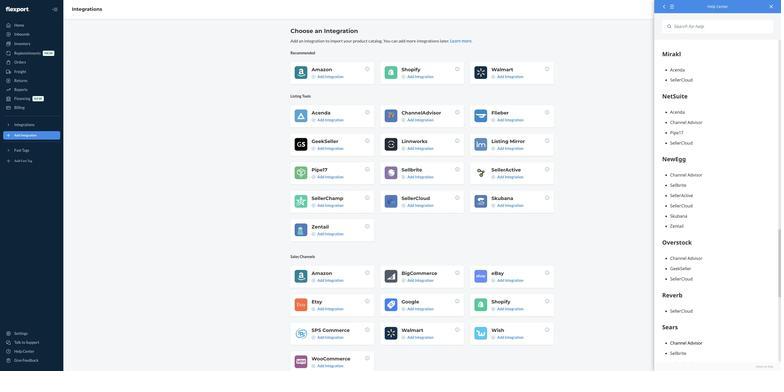 Task type: vqa. For each thing, say whether or not it's contained in the screenshot.
"INCLUDES" in the Exclusive (Full truckload) 1 estimated calendar days Includes standard $100,000 insurance $350.00
no



Task type: describe. For each thing, give the bounding box(es) containing it.
sellbrite
[[402, 167, 422, 173]]

add fast tag
[[14, 159, 32, 163]]

google
[[402, 299, 419, 305]]

1 more from the left
[[407, 38, 416, 43]]

elevio
[[757, 365, 764, 369]]

flieber
[[492, 110, 509, 116]]

returns
[[14, 78, 27, 83]]

product
[[353, 38, 368, 43]]

mirror
[[510, 139, 525, 144]]

add fast tag link
[[3, 157, 60, 165]]

inbounds
[[14, 32, 30, 36]]

integrations link
[[72, 6, 102, 12]]

2 more from the left
[[462, 38, 472, 43]]

settings link
[[3, 330, 60, 338]]

Search search field
[[672, 20, 774, 33]]

catalog.
[[369, 38, 383, 43]]

elevio by dixa link
[[663, 365, 774, 369]]

choose
[[291, 27, 313, 35]]

choose an integration
[[291, 27, 358, 35]]

plus circle image for bigcommerce
[[402, 279, 406, 283]]

sales
[[291, 255, 299, 259]]

sellerchamp
[[312, 196, 344, 202]]

channels
[[300, 255, 315, 259]]

freight link
[[3, 68, 60, 76]]

amazon for shopify
[[312, 67, 332, 73]]

integrations
[[417, 38, 439, 43]]

talk to support
[[14, 341, 39, 345]]

woocommerce
[[312, 356, 351, 362]]

recommended
[[291, 51, 315, 55]]

bigcommerce
[[402, 271, 438, 277]]

close navigation image
[[52, 6, 58, 13]]

give feedback button
[[3, 357, 60, 365]]

ebay
[[492, 271, 504, 277]]

etsy
[[312, 299, 322, 305]]

reports
[[14, 87, 27, 92]]

plus circle image for linnworks
[[402, 147, 406, 151]]

an for add
[[299, 38, 304, 43]]

inventory
[[14, 41, 30, 46]]

plus circle image for sps commerce
[[312, 336, 316, 340]]

your
[[344, 38, 352, 43]]

help center link
[[3, 348, 60, 356]]

elevio by dixa
[[757, 365, 774, 369]]

fast tags button
[[3, 146, 60, 155]]

sellercloud
[[402, 196, 430, 202]]

integrations inside "dropdown button"
[[14, 123, 35, 127]]

new for financing
[[34, 97, 42, 101]]

listing for listing mirror
[[492, 139, 509, 144]]

flexport logo image
[[6, 7, 30, 12]]

1 vertical spatial help
[[14, 350, 22, 354]]

replenishments
[[14, 51, 41, 55]]

to inside "button"
[[22, 341, 25, 345]]

amazon for bigcommerce
[[312, 271, 332, 277]]

plus circle image for sellercloud
[[402, 204, 406, 208]]

plus circle image for amazon
[[312, 75, 316, 79]]

fast inside dropdown button
[[14, 148, 21, 153]]

1 vertical spatial center
[[23, 350, 34, 354]]

plus circle image for wish
[[492, 336, 496, 340]]

listing for listing tools
[[291, 94, 302, 99]]

1 vertical spatial shopify
[[492, 299, 511, 305]]

give feedback
[[14, 359, 38, 363]]

talk to support button
[[3, 339, 60, 347]]

give
[[14, 359, 22, 363]]

0 horizontal spatial walmart
[[402, 328, 424, 334]]

billing link
[[3, 104, 60, 112]]

0 vertical spatial help center
[[708, 4, 729, 9]]

settings
[[14, 332, 28, 336]]

listing tools
[[291, 94, 311, 99]]



Task type: locate. For each thing, give the bounding box(es) containing it.
sps commerce
[[312, 328, 350, 334]]

fast left tag
[[21, 159, 27, 163]]

reports link
[[3, 86, 60, 94]]

0 vertical spatial an
[[315, 27, 323, 35]]

1 vertical spatial amazon
[[312, 271, 332, 277]]

an down choose
[[299, 38, 304, 43]]

dixa
[[768, 365, 774, 369]]

to left import
[[326, 38, 330, 43]]

center
[[717, 4, 729, 9], [23, 350, 34, 354]]

0 vertical spatial shopify
[[402, 67, 421, 73]]

1 vertical spatial to
[[22, 341, 25, 345]]

selleractive
[[492, 167, 521, 173]]

sps
[[312, 328, 321, 334]]

listing
[[291, 94, 302, 99], [492, 139, 509, 144]]

0 vertical spatial new
[[45, 51, 53, 55]]

plus circle image for skubana
[[492, 204, 496, 208]]

integrations button
[[3, 121, 60, 129]]

0 horizontal spatial listing
[[291, 94, 302, 99]]

can
[[392, 38, 398, 43]]

later.
[[440, 38, 450, 43]]

plus circle image for woocommerce
[[312, 365, 316, 368]]

to
[[326, 38, 330, 43], [22, 341, 25, 345]]

acenda
[[312, 110, 331, 116]]

feedback
[[23, 359, 38, 363]]

wish
[[492, 328, 505, 334]]

help up give
[[14, 350, 22, 354]]

commerce
[[323, 328, 350, 334]]

plus circle image
[[492, 75, 496, 79], [312, 118, 316, 122], [492, 147, 496, 151], [312, 175, 316, 179], [402, 175, 406, 179], [492, 175, 496, 179], [312, 232, 316, 236], [312, 279, 316, 283], [402, 308, 406, 311], [492, 308, 496, 311], [402, 336, 406, 340]]

integration
[[304, 38, 325, 43]]

listing mirror
[[492, 139, 525, 144]]

tags
[[22, 148, 29, 153]]

add
[[399, 38, 406, 43]]

1 amazon from the top
[[312, 67, 332, 73]]

skubana
[[492, 196, 514, 202]]

1 horizontal spatial help
[[708, 4, 716, 9]]

linnworks
[[402, 139, 428, 144]]

listing left mirror
[[492, 139, 509, 144]]

plus circle image for geekseller
[[312, 147, 316, 151]]

plus circle image for sellerchamp
[[312, 204, 316, 208]]

0 horizontal spatial center
[[23, 350, 34, 354]]

home link
[[3, 21, 60, 30]]

plus circle image for flieber
[[492, 118, 496, 122]]

more
[[407, 38, 416, 43], [462, 38, 472, 43]]

learn more button
[[450, 38, 472, 44]]

import
[[330, 38, 343, 43]]

1 vertical spatial new
[[34, 97, 42, 101]]

tag
[[27, 159, 32, 163]]

0 horizontal spatial new
[[34, 97, 42, 101]]

more right add
[[407, 38, 416, 43]]

1 vertical spatial walmart
[[402, 328, 424, 334]]

channeladvisor
[[402, 110, 441, 116]]

orders
[[14, 60, 26, 64]]

0 horizontal spatial shopify
[[402, 67, 421, 73]]

tools
[[302, 94, 311, 99]]

0 horizontal spatial an
[[299, 38, 304, 43]]

1 vertical spatial an
[[299, 38, 304, 43]]

center up search search field
[[717, 4, 729, 9]]

0 horizontal spatial help
[[14, 350, 22, 354]]

add an integration to import your product catalog. you can add more integrations later. learn more .
[[291, 38, 473, 43]]

to right 'talk' at the left bottom of page
[[22, 341, 25, 345]]

0 horizontal spatial more
[[407, 38, 416, 43]]

help center up give feedback
[[14, 350, 34, 354]]

inventory link
[[3, 40, 60, 48]]

help center up search search field
[[708, 4, 729, 9]]

help center
[[708, 4, 729, 9], [14, 350, 34, 354]]

0 vertical spatial help
[[708, 4, 716, 9]]

geekseller
[[312, 139, 339, 144]]

zentail
[[312, 224, 329, 230]]

1 vertical spatial listing
[[492, 139, 509, 144]]

plus circle image for ebay
[[492, 279, 496, 283]]

plus circle image for shopify
[[402, 75, 406, 79]]

1 horizontal spatial center
[[717, 4, 729, 9]]

1 horizontal spatial an
[[315, 27, 323, 35]]

2 amazon from the top
[[312, 271, 332, 277]]

financing
[[14, 96, 30, 101]]

add
[[291, 38, 298, 43], [318, 74, 324, 79], [408, 74, 414, 79], [498, 74, 504, 79], [318, 118, 324, 122], [408, 118, 414, 122], [498, 118, 504, 122], [14, 134, 20, 138], [318, 146, 324, 151], [408, 146, 414, 151], [498, 146, 504, 151], [14, 159, 20, 163], [318, 175, 324, 179], [408, 175, 414, 179], [498, 175, 504, 179], [318, 203, 324, 208], [408, 203, 414, 208], [498, 203, 504, 208], [318, 232, 324, 236], [318, 278, 324, 283], [408, 278, 414, 283], [498, 278, 504, 283], [318, 307, 324, 311], [408, 307, 414, 311], [498, 307, 504, 311], [318, 336, 324, 340], [408, 336, 414, 340], [498, 336, 504, 340], [318, 364, 324, 369]]

help up search search field
[[708, 4, 716, 9]]

billing
[[14, 105, 25, 110]]

amazon
[[312, 67, 332, 73], [312, 271, 332, 277]]

0 vertical spatial fast
[[14, 148, 21, 153]]

1 vertical spatial fast
[[21, 159, 27, 163]]

1 horizontal spatial more
[[462, 38, 472, 43]]

new
[[45, 51, 53, 55], [34, 97, 42, 101]]

inbounds link
[[3, 30, 60, 39]]

0 horizontal spatial help center
[[14, 350, 34, 354]]

add integration link
[[312, 74, 344, 79], [402, 74, 434, 79], [492, 74, 524, 79], [312, 118, 344, 123], [402, 118, 434, 123], [492, 118, 524, 123], [3, 131, 60, 140], [312, 146, 344, 151], [402, 146, 434, 151], [492, 146, 524, 151], [312, 175, 344, 180], [402, 175, 434, 180], [492, 175, 524, 180], [312, 203, 344, 208], [402, 203, 434, 208], [492, 203, 524, 208], [312, 232, 344, 237], [312, 278, 344, 283], [402, 278, 434, 283], [492, 278, 524, 283], [312, 307, 344, 312], [402, 307, 434, 312], [492, 307, 524, 312], [312, 335, 344, 341], [402, 335, 434, 341], [492, 335, 524, 341], [312, 364, 344, 369]]

0 vertical spatial center
[[717, 4, 729, 9]]

shopify
[[402, 67, 421, 73], [492, 299, 511, 305]]

help center inside help center link
[[14, 350, 34, 354]]

walmart
[[492, 67, 514, 73], [402, 328, 424, 334]]

new for replenishments
[[45, 51, 53, 55]]

center down talk to support
[[23, 350, 34, 354]]

amazon down the recommended at the top
[[312, 67, 332, 73]]

sales channels
[[291, 255, 315, 259]]

add integration
[[318, 74, 344, 79], [408, 74, 434, 79], [498, 74, 524, 79], [318, 118, 344, 122], [408, 118, 434, 122], [498, 118, 524, 122], [14, 134, 37, 138], [318, 146, 344, 151], [408, 146, 434, 151], [498, 146, 524, 151], [318, 175, 344, 179], [408, 175, 434, 179], [498, 175, 524, 179], [318, 203, 344, 208], [408, 203, 434, 208], [498, 203, 524, 208], [318, 232, 344, 236], [318, 278, 344, 283], [408, 278, 434, 283], [498, 278, 524, 283], [318, 307, 344, 311], [408, 307, 434, 311], [498, 307, 524, 311], [318, 336, 344, 340], [408, 336, 434, 340], [498, 336, 524, 340], [318, 364, 344, 369]]

0 vertical spatial amazon
[[312, 67, 332, 73]]

1 horizontal spatial to
[[326, 38, 330, 43]]

integrations
[[72, 6, 102, 12], [14, 123, 35, 127]]

plus circle image for etsy
[[312, 308, 316, 311]]

an
[[315, 27, 323, 35], [299, 38, 304, 43]]

support
[[26, 341, 39, 345]]

1 horizontal spatial new
[[45, 51, 53, 55]]

1 horizontal spatial shopify
[[492, 299, 511, 305]]

freight
[[14, 69, 26, 74]]

more right learn
[[462, 38, 472, 43]]

fast
[[14, 148, 21, 153], [21, 159, 27, 163]]

.
[[472, 38, 473, 43]]

learn
[[450, 38, 461, 43]]

plus circle image
[[312, 75, 316, 79], [402, 75, 406, 79], [402, 118, 406, 122], [492, 118, 496, 122], [312, 147, 316, 151], [402, 147, 406, 151], [312, 204, 316, 208], [402, 204, 406, 208], [492, 204, 496, 208], [402, 279, 406, 283], [492, 279, 496, 283], [312, 308, 316, 311], [312, 336, 316, 340], [492, 336, 496, 340], [312, 365, 316, 368]]

you
[[384, 38, 391, 43]]

0 horizontal spatial integrations
[[14, 123, 35, 127]]

an for choose
[[315, 27, 323, 35]]

fast tags
[[14, 148, 29, 153]]

orders link
[[3, 58, 60, 67]]

fast left tags at the left top
[[14, 148, 21, 153]]

plus circle image for channeladvisor
[[402, 118, 406, 122]]

new up orders link
[[45, 51, 53, 55]]

an up integration
[[315, 27, 323, 35]]

listing left tools
[[291, 94, 302, 99]]

new down reports link
[[34, 97, 42, 101]]

0 horizontal spatial to
[[22, 341, 25, 345]]

0 vertical spatial listing
[[291, 94, 302, 99]]

1 vertical spatial help center
[[14, 350, 34, 354]]

amazon down channels at the left
[[312, 271, 332, 277]]

1 horizontal spatial walmart
[[492, 67, 514, 73]]

returns link
[[3, 77, 60, 85]]

1 horizontal spatial help center
[[708, 4, 729, 9]]

by
[[765, 365, 768, 369]]

0 vertical spatial to
[[326, 38, 330, 43]]

talk
[[14, 341, 21, 345]]

1 horizontal spatial integrations
[[72, 6, 102, 12]]

0 vertical spatial integrations
[[72, 6, 102, 12]]

pipe17
[[312, 167, 328, 173]]

integration
[[324, 27, 358, 35], [325, 74, 344, 79], [415, 74, 434, 79], [505, 74, 524, 79], [325, 118, 344, 122], [415, 118, 434, 122], [505, 118, 524, 122], [21, 134, 37, 138], [325, 146, 344, 151], [415, 146, 434, 151], [505, 146, 524, 151], [325, 175, 344, 179], [415, 175, 434, 179], [505, 175, 524, 179], [325, 203, 344, 208], [415, 203, 434, 208], [505, 203, 524, 208], [325, 232, 344, 236], [325, 278, 344, 283], [415, 278, 434, 283], [505, 278, 524, 283], [325, 307, 344, 311], [415, 307, 434, 311], [505, 307, 524, 311], [325, 336, 344, 340], [415, 336, 434, 340], [505, 336, 524, 340], [325, 364, 344, 369]]

home
[[14, 23, 24, 27]]

0 vertical spatial walmart
[[492, 67, 514, 73]]

help
[[708, 4, 716, 9], [14, 350, 22, 354]]

1 vertical spatial integrations
[[14, 123, 35, 127]]

1 horizontal spatial listing
[[492, 139, 509, 144]]



